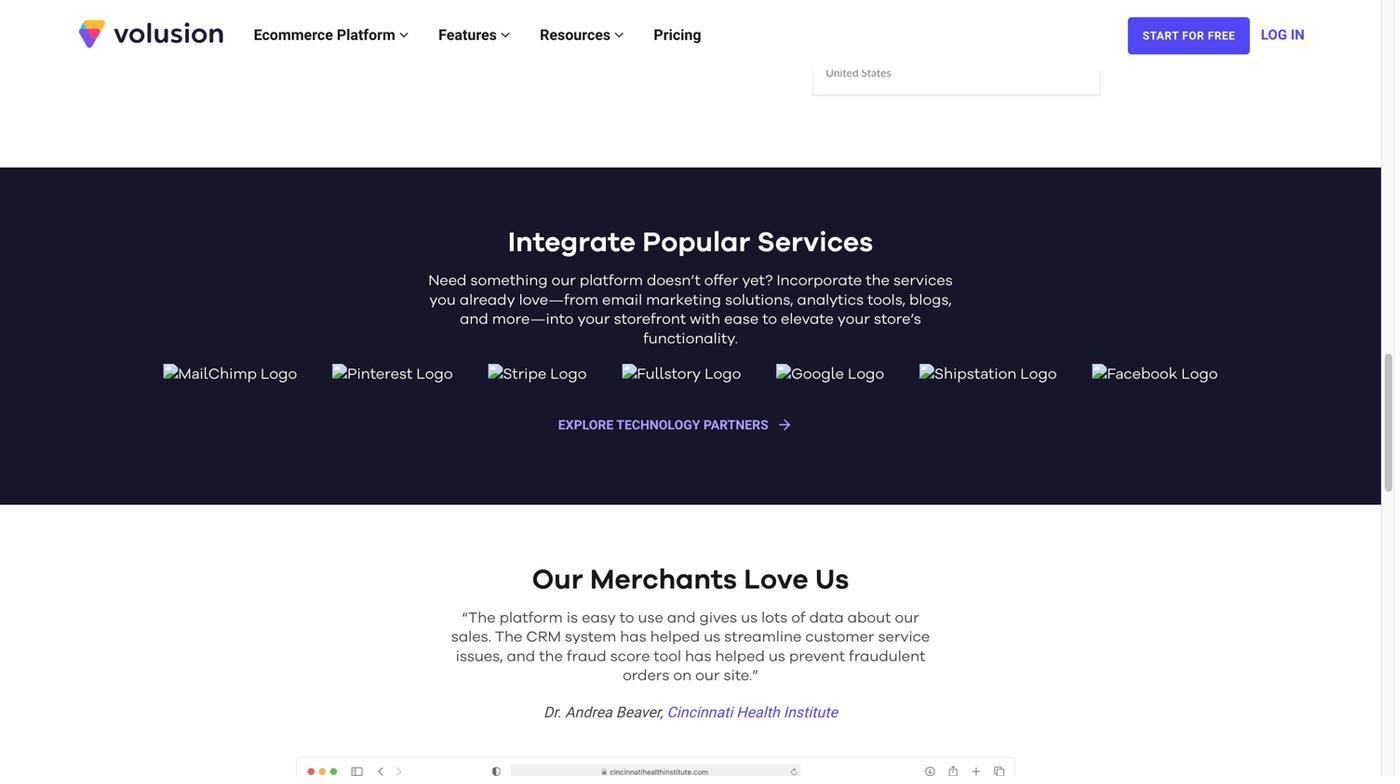 Task type: vqa. For each thing, say whether or not it's contained in the screenshot.
'LOG IN'
yes



Task type: describe. For each thing, give the bounding box(es) containing it.
already
[[460, 293, 516, 308]]

shipstation logo image
[[920, 364, 1058, 387]]

google logo image
[[777, 364, 885, 387]]

and inside need something our platform doesn't offer yet? incorporate the services you already love—from email marketing solutions, analytics tools, blogs, and more—into your storefront with ease to elevate your store's functionality.
[[460, 313, 489, 327]]

merchants
[[590, 567, 738, 595]]

more—into
[[492, 313, 574, 327]]

customer
[[806, 631, 875, 645]]

you
[[430, 293, 456, 308]]

our merchants love us
[[532, 567, 850, 595]]

2 your from the left
[[838, 313, 871, 327]]

love—from
[[519, 293, 599, 308]]

for
[[1183, 29, 1205, 42]]

pinterest logo image
[[333, 364, 453, 387]]

angle down image for ecommerce platform
[[399, 27, 409, 42]]

lots
[[762, 611, 788, 626]]

platform inside the platform is easy to use and gives us lots of data about our sales. the crm system has helped us streamline customer service issues, and the fraud score tool has helped us prevent fraudulent orders on our site.
[[500, 611, 563, 626]]

is
[[567, 611, 578, 626]]

love
[[744, 567, 809, 595]]

ease
[[725, 313, 759, 327]]

functionality.
[[644, 332, 738, 347]]

features
[[439, 26, 501, 44]]

health
[[737, 704, 780, 722]]

the inside need something our platform doesn't offer yet? incorporate the services you already love—from email marketing solutions, analytics tools, blogs, and more—into your storefront with ease to elevate your store's functionality.
[[866, 274, 890, 289]]

our inside need something our platform doesn't offer yet? incorporate the services you already love—from email marketing solutions, analytics tools, blogs, and more—into your storefront with ease to elevate your store's functionality.
[[552, 274, 576, 289]]

tool
[[654, 650, 682, 665]]

start
[[1143, 29, 1180, 42]]

services
[[758, 229, 874, 257]]

store's
[[874, 313, 922, 327]]

something
[[471, 274, 548, 289]]

mailchimp logo image
[[163, 364, 297, 387]]

need
[[429, 274, 467, 289]]

fraud
[[567, 650, 607, 665]]

crm
[[526, 631, 561, 645]]

sales.
[[451, 631, 492, 645]]

tools,
[[868, 293, 906, 308]]

angle down image for features
[[501, 27, 510, 42]]

storefront
[[614, 313, 686, 327]]

log in link
[[1262, 7, 1305, 63]]

incorporate
[[777, 274, 863, 289]]

marketing
[[646, 293, 722, 308]]

0 vertical spatial us
[[741, 611, 758, 626]]

explore technology partners arrow_forward
[[559, 417, 794, 434]]

angle down image for resources
[[615, 27, 624, 42]]

issues,
[[456, 650, 503, 665]]

start for free
[[1143, 29, 1236, 42]]

0 horizontal spatial has
[[620, 631, 647, 645]]

with
[[690, 313, 721, 327]]

institute
[[784, 704, 838, 722]]

the inside the platform is easy to use and gives us lots of data about our sales. the crm system has helped us streamline customer service issues, and the fraud score tool has helped us prevent fraudulent orders on our site.
[[539, 650, 563, 665]]

our
[[532, 567, 584, 595]]

of
[[792, 611, 806, 626]]

beaver,
[[616, 704, 664, 722]]

explore
[[559, 418, 614, 433]]

email
[[602, 293, 643, 308]]

data
[[810, 611, 844, 626]]

order info image
[[713, 0, 1233, 97]]

2 vertical spatial and
[[507, 650, 536, 665]]

log in
[[1262, 27, 1305, 43]]

cincinnati health institute image
[[296, 758, 1086, 777]]

resources link
[[525, 7, 639, 63]]

pricing link
[[639, 7, 717, 63]]

dr.
[[544, 704, 562, 722]]

free
[[1209, 29, 1236, 42]]

1 vertical spatial our
[[895, 611, 920, 626]]



Task type: locate. For each thing, give the bounding box(es) containing it.
2 angle down image from the left
[[501, 27, 510, 42]]

0 horizontal spatial us
[[704, 631, 721, 645]]

1 horizontal spatial and
[[507, 650, 536, 665]]

1 vertical spatial platform
[[500, 611, 563, 626]]

services
[[894, 274, 953, 289]]

and down already
[[460, 313, 489, 327]]

the up tools, on the top of page
[[866, 274, 890, 289]]

2 horizontal spatial us
[[769, 650, 786, 665]]

to
[[763, 313, 778, 327], [620, 611, 635, 626]]

0 horizontal spatial our
[[552, 274, 576, 289]]

popular
[[643, 229, 751, 257]]

1 horizontal spatial has
[[685, 650, 712, 665]]

angle down image right the platform on the left
[[399, 27, 409, 42]]

1 horizontal spatial us
[[741, 611, 758, 626]]

use
[[638, 611, 664, 626]]

andrea
[[565, 704, 613, 722]]

integrate popular services
[[508, 229, 874, 257]]

0 vertical spatial the
[[866, 274, 890, 289]]

1 vertical spatial has
[[685, 650, 712, 665]]

angle down image
[[399, 27, 409, 42], [501, 27, 510, 42], [615, 27, 624, 42]]

helped
[[651, 631, 700, 645], [716, 650, 765, 665]]

partners
[[704, 418, 769, 433]]

angle down image inside ecommerce platform link
[[399, 27, 409, 42]]

1 horizontal spatial platform
[[580, 274, 643, 289]]

0 vertical spatial our
[[552, 274, 576, 289]]

our up love—from
[[552, 274, 576, 289]]

angle down image inside features link
[[501, 27, 510, 42]]

angle down image left "resources"
[[501, 27, 510, 42]]

fullstory logo image
[[622, 364, 742, 387]]

angle down image inside resources link
[[615, 27, 624, 42]]

cincinnati health institute link
[[667, 704, 838, 722]]

0 vertical spatial to
[[763, 313, 778, 327]]

ecommerce
[[254, 26, 333, 44]]

0 horizontal spatial helped
[[651, 631, 700, 645]]

0 vertical spatial helped
[[651, 631, 700, 645]]

system
[[565, 631, 617, 645]]

cincinnati
[[667, 704, 733, 722]]

gives
[[700, 611, 738, 626]]

start for free link
[[1129, 17, 1251, 55]]

angle down image left pricing
[[615, 27, 624, 42]]

pricing
[[654, 26, 702, 44]]

1 horizontal spatial angle down image
[[501, 27, 510, 42]]

1 horizontal spatial the
[[866, 274, 890, 289]]

site.
[[724, 669, 753, 684]]

us up streamline
[[741, 611, 758, 626]]

has up on
[[685, 650, 712, 665]]

score
[[611, 650, 650, 665]]

0 horizontal spatial and
[[460, 313, 489, 327]]

us
[[741, 611, 758, 626], [704, 631, 721, 645], [769, 650, 786, 665]]

and right use
[[668, 611, 696, 626]]

volusion logo image
[[77, 18, 226, 49]]

us down streamline
[[769, 650, 786, 665]]

orders
[[623, 669, 670, 684]]

1 vertical spatial to
[[620, 611, 635, 626]]

technology
[[617, 418, 701, 433]]

1 vertical spatial us
[[704, 631, 721, 645]]

your down email
[[578, 313, 610, 327]]

0 horizontal spatial the
[[539, 650, 563, 665]]

platform
[[580, 274, 643, 289], [500, 611, 563, 626]]

0 horizontal spatial to
[[620, 611, 635, 626]]

1 your from the left
[[578, 313, 610, 327]]

2 horizontal spatial angle down image
[[615, 27, 624, 42]]

2 vertical spatial our
[[696, 669, 720, 684]]

1 vertical spatial helped
[[716, 650, 765, 665]]

1 vertical spatial the
[[495, 631, 523, 645]]

the down crm
[[539, 650, 563, 665]]

fraudulent
[[849, 650, 926, 665]]

has
[[620, 631, 647, 645], [685, 650, 712, 665]]

1 horizontal spatial your
[[838, 313, 871, 327]]

integrate
[[508, 229, 636, 257]]

streamline
[[725, 631, 802, 645]]

solutions,
[[725, 293, 794, 308]]

analytics
[[798, 293, 864, 308]]

the
[[866, 274, 890, 289], [539, 650, 563, 665]]

helped up the site.
[[716, 650, 765, 665]]

features link
[[424, 7, 525, 63]]

0 vertical spatial platform
[[580, 274, 643, 289]]

to left use
[[620, 611, 635, 626]]

our
[[552, 274, 576, 289], [895, 611, 920, 626], [696, 669, 720, 684]]

2 vertical spatial us
[[769, 650, 786, 665]]

2 horizontal spatial and
[[668, 611, 696, 626]]

0 vertical spatial has
[[620, 631, 647, 645]]

our right on
[[696, 669, 720, 684]]

the left crm
[[495, 631, 523, 645]]

stripe logo image
[[488, 364, 587, 387]]

resources
[[540, 26, 615, 44]]

3 angle down image from the left
[[615, 27, 624, 42]]

us
[[816, 567, 850, 595]]

ecommerce platform link
[[239, 7, 424, 63]]

facebook logo image
[[1093, 364, 1219, 387]]

to inside need something our platform doesn't offer yet? incorporate the services you already love—from email marketing solutions, analytics tools, blogs, and more—into your storefront with ease to elevate your store's functionality.
[[763, 313, 778, 327]]

doesn't
[[647, 274, 701, 289]]

1 angle down image from the left
[[399, 27, 409, 42]]

1 vertical spatial and
[[668, 611, 696, 626]]

dr. andrea beaver, cincinnati health institute
[[544, 704, 838, 722]]

on
[[674, 669, 692, 684]]

service
[[879, 631, 930, 645]]

and
[[460, 313, 489, 327], [668, 611, 696, 626], [507, 650, 536, 665]]

to down the solutions,
[[763, 313, 778, 327]]

us down gives
[[704, 631, 721, 645]]

1 vertical spatial the
[[539, 650, 563, 665]]

1 horizontal spatial our
[[696, 669, 720, 684]]

blogs,
[[910, 293, 952, 308]]

the platform is easy to use and gives us lots of data about our sales. the crm system has helped us streamline customer service issues, and the fraud score tool has helped us prevent fraudulent orders on our site.
[[451, 611, 930, 684]]

platform up crm
[[500, 611, 563, 626]]

1 horizontal spatial helped
[[716, 650, 765, 665]]

0 vertical spatial the
[[469, 611, 496, 626]]

platform up email
[[580, 274, 643, 289]]

about
[[848, 611, 892, 626]]

has up score
[[620, 631, 647, 645]]

easy
[[582, 611, 616, 626]]

2 horizontal spatial our
[[895, 611, 920, 626]]

0 vertical spatial and
[[460, 313, 489, 327]]

our up 'service'
[[895, 611, 920, 626]]

yet?
[[743, 274, 773, 289]]

platform inside need something our platform doesn't offer yet? incorporate the services you already love—from email marketing solutions, analytics tools, blogs, and more—into your storefront with ease to elevate your store's functionality.
[[580, 274, 643, 289]]

1 horizontal spatial to
[[763, 313, 778, 327]]

to inside the platform is easy to use and gives us lots of data about our sales. the crm system has helped us streamline customer service issues, and the fraud score tool has helped us prevent fraudulent orders on our site.
[[620, 611, 635, 626]]

offer
[[705, 274, 739, 289]]

log
[[1262, 27, 1288, 43]]

helped up tool
[[651, 631, 700, 645]]

and down crm
[[507, 650, 536, 665]]

the up sales. at the bottom of the page
[[469, 611, 496, 626]]

elevate
[[781, 313, 834, 327]]

in
[[1291, 27, 1305, 43]]

prevent
[[790, 650, 846, 665]]

0 horizontal spatial angle down image
[[399, 27, 409, 42]]

arrow_forward
[[777, 417, 794, 434]]

0 horizontal spatial your
[[578, 313, 610, 327]]

your down analytics
[[838, 313, 871, 327]]

need something our platform doesn't offer yet? incorporate the services you already love—from email marketing solutions, analytics tools, blogs, and more—into your storefront with ease to elevate your store's functionality.
[[429, 274, 953, 347]]

the
[[469, 611, 496, 626], [495, 631, 523, 645]]

ecommerce platform
[[254, 26, 399, 44]]

platform
[[337, 26, 396, 44]]

your
[[578, 313, 610, 327], [838, 313, 871, 327]]

0 horizontal spatial platform
[[500, 611, 563, 626]]



